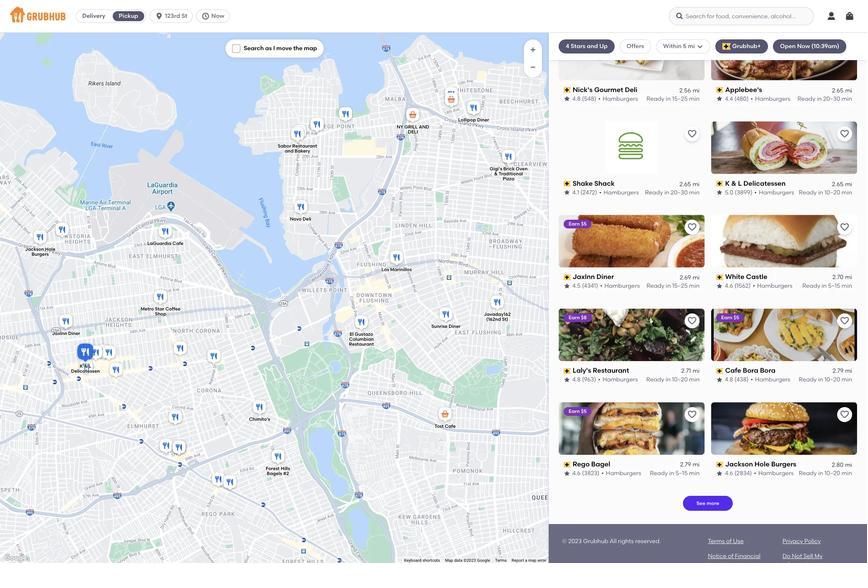 Task type: describe. For each thing, give the bounding box(es) containing it.
white castle
[[725, 273, 768, 281]]

mi for gourmet
[[693, 87, 700, 94]]

smashburger image
[[108, 362, 124, 380]]

(3823)
[[582, 470, 600, 477]]

do
[[783, 553, 791, 560]]

4.6 for rego bagel
[[573, 470, 581, 477]]

grill
[[405, 124, 418, 130]]

(548)
[[582, 95, 597, 102]]

marinillos
[[390, 267, 412, 273]]

earn $5 for rego
[[569, 409, 587, 414]]

4.8 for cafe bora bora
[[725, 376, 733, 383]]

forest hills bagels #2
[[266, 466, 290, 476]]

1 horizontal spatial k
[[725, 179, 730, 187]]

2.70 mi
[[833, 274, 853, 281]]

pickup button
[[111, 10, 146, 23]]

subscription pass image for cafe bora bora
[[717, 368, 724, 374]]

report a map error
[[512, 558, 547, 563]]

2.65 mi for shake shack
[[680, 180, 700, 187]]

• hamburgers for k & l delicatessen
[[755, 189, 795, 196]]

4.8 (548)
[[573, 95, 597, 102]]

min for shake shack
[[689, 189, 700, 196]]

within
[[663, 43, 682, 50]]

hole inside laguardia cafe jackson hole burgers
[[45, 247, 55, 252]]

of for notice
[[728, 553, 734, 560]]

ready in 15–25 min for nick's gourmet deli
[[647, 95, 700, 102]]

2023
[[569, 538, 582, 545]]

©
[[562, 538, 567, 545]]

min for jackson hole burgers
[[842, 470, 853, 477]]

ready in 20–30 min for shake shack
[[645, 189, 700, 196]]

keyboard
[[404, 558, 422, 563]]

hamburgers for applebee's
[[755, 95, 791, 102]]

shake shack logo image
[[606, 121, 658, 174]]

restaurant for laly's restaurant
[[593, 367, 629, 375]]

4.5
[[573, 282, 581, 289]]

los marinillos image
[[389, 249, 405, 267]]

diner up k & l delicatessen image
[[68, 331, 80, 336]]

forest
[[266, 466, 280, 471]]

4.4
[[725, 95, 733, 102]]

min for nick's gourmet deli
[[689, 95, 700, 102]]

mi for castle
[[846, 274, 853, 281]]

cafe inside chimito's tost cafe
[[445, 424, 456, 429]]

javaday162 (162nd st) sunrise diner jaxinn diner
[[52, 312, 511, 336]]

main navigation navigation
[[0, 0, 867, 33]]

ready in 5–15 min for white castle
[[803, 282, 853, 289]]

now button
[[196, 10, 233, 23]]

star icon image for jaxinn diner
[[564, 283, 571, 289]]

ny grill and deli image
[[405, 107, 421, 125]]

• for cafe bora bora
[[751, 376, 753, 383]]

earn for laly's restaurant
[[569, 315, 580, 321]]

• for k & l delicatessen
[[755, 189, 757, 196]]

delivery button
[[76, 10, 111, 23]]

Search for food, convenience, alcohol... search field
[[669, 7, 814, 25]]

subscription pass image for jaxinn diner
[[564, 274, 571, 280]]

laly's
[[573, 367, 591, 375]]

sabor restaurant and bakery image
[[289, 126, 306, 144]]

k & l delicatessen logo image
[[712, 121, 857, 174]]

notice
[[708, 553, 727, 560]]

cafe inside laguardia cafe jackson hole burgers
[[173, 241, 184, 246]]

2.65 for k & l delicatessen
[[832, 180, 844, 187]]

coffee
[[165, 306, 181, 312]]

offers
[[627, 43, 644, 50]]

a
[[525, 558, 528, 563]]

grubhub
[[583, 538, 609, 545]]

nick's gourmet deli image
[[54, 221, 70, 240]]

terms of use
[[708, 538, 744, 545]]

(963)
[[582, 376, 596, 383]]

up
[[600, 43, 608, 50]]

do not sell my information
[[783, 553, 823, 563]]

all
[[610, 538, 617, 545]]

jaxinn inside javaday162 (162nd st) sunrise diner jaxinn diner
[[52, 331, 67, 336]]

novo deli image
[[293, 199, 309, 217]]

rego bagel image
[[210, 471, 227, 489]]

(438)
[[735, 376, 749, 383]]

los
[[382, 267, 389, 273]]

hamburgers for rego bagel
[[606, 470, 641, 477]]

1 horizontal spatial k & l delicatessen
[[725, 179, 786, 187]]

2.69 mi
[[680, 274, 700, 281]]

map
[[445, 558, 453, 563]]

google image
[[2, 553, 29, 563]]

1 bora from the left
[[743, 367, 759, 375]]

0 vertical spatial delicatessen
[[744, 179, 786, 187]]

2.71
[[682, 368, 691, 375]]

mangu grill and restaurant image
[[291, 124, 308, 142]]

search as i move the map
[[244, 45, 317, 52]]

jackson hole burgers logo image
[[712, 402, 857, 455]]

shack
[[595, 179, 615, 187]]

famous gold tim's deli & grill image
[[309, 116, 325, 134]]

svg image inside now button
[[201, 12, 210, 20]]

now inside now button
[[211, 12, 224, 19]]

1 horizontal spatial burgers
[[772, 460, 797, 468]]

• hamburgers for nick's gourmet deli
[[599, 95, 638, 102]]

stars
[[571, 43, 586, 50]]

of for terms
[[726, 538, 732, 545]]

4.4 (480)
[[725, 95, 749, 102]]

10–20 for jackson hole burgers
[[825, 470, 841, 477]]

• hamburgers for cafe bora bora
[[751, 376, 791, 383]]

© 2023 grubhub all rights reserved.
[[562, 538, 661, 545]]

1 horizontal spatial map
[[529, 558, 537, 563]]

terms link
[[495, 558, 507, 563]]

• for jackson hole burgers
[[754, 470, 757, 477]]

cafe bora bora logo image
[[712, 309, 857, 361]]

5–15 for rego bagel
[[676, 470, 688, 477]]

los marinillos
[[382, 267, 412, 273]]

diner right sunrise
[[449, 324, 461, 329]]

4
[[566, 43, 570, 50]]

star icon image for nick's gourmet deli
[[564, 96, 571, 102]]

earn for rego bagel
[[569, 409, 580, 414]]

error
[[538, 558, 547, 563]]

jackson hole burgers
[[725, 460, 797, 468]]

my
[[815, 553, 823, 560]]

2 bora from the left
[[760, 367, 776, 375]]

5.0
[[725, 189, 734, 196]]

$8
[[581, 315, 587, 321]]

chimito's image
[[251, 399, 268, 417]]

2.80 mi
[[832, 461, 853, 468]]

gigi's brick oven & traditional pizza
[[490, 166, 528, 182]]

20–30 for shake shack
[[671, 189, 688, 196]]

subscription pass image for laly's restaurant
[[564, 368, 571, 374]]

mi for hole
[[846, 461, 853, 468]]

hamburgers for jackson hole burgers
[[759, 470, 794, 477]]

rego bagel logo image
[[559, 402, 705, 455]]

pizza
[[503, 176, 515, 182]]

• for laly's restaurant
[[598, 376, 601, 383]]

hills
[[281, 466, 290, 471]]

deli inside 'map' "region"
[[303, 216, 311, 222]]

star icon image for cafe bora bora
[[717, 377, 723, 383]]

hamburgers for laly's restaurant
[[603, 376, 638, 383]]

10–20 for laly's restaurant
[[672, 376, 688, 383]]

jackson hole burgers image
[[32, 229, 49, 247]]

mi for shack
[[693, 180, 700, 187]]

metro star coffee shop image
[[152, 289, 169, 307]]

5–15 for white castle
[[828, 282, 841, 289]]

javaday162
[[484, 312, 511, 317]]

white castle image
[[158, 437, 175, 456]]

financial
[[735, 553, 761, 560]]

see more button
[[683, 496, 733, 511]]

2 horizontal spatial svg image
[[697, 43, 703, 50]]

gustazo
[[355, 332, 373, 337]]

chimito's tost cafe
[[249, 417, 456, 429]]

(480)
[[735, 95, 749, 102]]

1 vertical spatial restaurant
[[349, 342, 374, 347]]

sunrise diner image
[[438, 306, 454, 324]]

white
[[725, 273, 745, 281]]

tulcingo image
[[206, 348, 222, 366]]

shortcuts
[[423, 558, 440, 563]]

$5 for rego
[[581, 409, 587, 414]]

star icon image for jackson hole burgers
[[717, 470, 723, 477]]

1 vertical spatial jackson
[[725, 460, 753, 468]]

sunrise
[[432, 324, 448, 329]]

(162nd
[[487, 317, 501, 322]]

nick's gourmet deli
[[573, 86, 638, 94]]

ready in 5–15 min for rego bagel
[[650, 470, 700, 477]]

hamburgers for k & l delicatessen
[[759, 189, 795, 196]]

the
[[293, 45, 303, 52]]

ready for k & l delicatessen
[[799, 189, 817, 196]]

123rd st button
[[150, 10, 196, 23]]

• hamburgers for jackson hole burgers
[[754, 470, 794, 477]]

10–20 for k & l delicatessen
[[825, 189, 841, 196]]

1 horizontal spatial now
[[797, 43, 810, 50]]

0 horizontal spatial svg image
[[234, 46, 239, 51]]

4.1 (2472)
[[573, 189, 597, 196]]

2.71 mi
[[682, 368, 700, 375]]

1 horizontal spatial deli
[[625, 86, 638, 94]]

in for rego bagel
[[669, 470, 674, 477]]

$5 for cafe
[[734, 315, 739, 321]]

burgers inside laguardia cafe jackson hole burgers
[[32, 252, 49, 257]]

st)
[[502, 317, 508, 322]]

keyboard shortcuts
[[404, 558, 440, 563]]

• hamburgers for applebee's
[[751, 95, 791, 102]]

ready for white castle
[[803, 282, 821, 289]]

delivery
[[82, 12, 105, 19]]

subscription pass image for rego bagel
[[564, 462, 571, 468]]

ready for shake shack
[[645, 189, 663, 196]]

(4341)
[[582, 282, 598, 289]]

diner up '(4341)'
[[597, 273, 614, 281]]

lollipop diner ny grill and deli
[[397, 117, 489, 135]]

#2
[[283, 471, 289, 476]]

ready for laly's restaurant
[[647, 376, 665, 383]]

laguardia cafe image
[[157, 223, 174, 241]]

1 vertical spatial cafe
[[725, 367, 742, 375]]

sell
[[804, 553, 814, 560]]

hamburgers for cafe bora bora
[[755, 376, 791, 383]]

laly's restaurant image
[[78, 358, 95, 377]]

subscription pass image for jackson hole burgers
[[717, 462, 724, 468]]

save this restaurant image for shake shack
[[687, 129, 697, 139]]

gigi's brick oven & traditional pizza image
[[500, 148, 517, 167]]

do not sell my information link
[[783, 553, 823, 563]]

• hamburgers for shake shack
[[599, 189, 639, 196]]

• for nick's gourmet deli
[[599, 95, 601, 102]]

5.0 (3899)
[[725, 189, 753, 196]]

min for white castle
[[842, 282, 853, 289]]

ready for cafe bora bora
[[799, 376, 817, 383]]

laly's restaurant logo image
[[559, 309, 705, 361]]

2.65 for applebee's
[[832, 87, 844, 94]]



Task type: vqa. For each thing, say whether or not it's contained in the screenshot.
Chimito's icon
yes



Task type: locate. For each thing, give the bounding box(es) containing it.
& inside gigi's brick oven & traditional pizza
[[494, 171, 498, 177]]

2 vertical spatial $5
[[581, 409, 587, 414]]

pickup
[[119, 12, 138, 19]]

5–15
[[828, 282, 841, 289], [676, 470, 688, 477]]

el gustazo columbian restaurant image
[[353, 314, 370, 332]]

save this restaurant image for white castle
[[840, 222, 850, 232]]

• for rego bagel
[[602, 470, 604, 477]]

and for restaurant
[[285, 149, 294, 154]]

1 vertical spatial delicatessen
[[71, 369, 100, 374]]

cafe bora bora
[[725, 367, 776, 375]]

15–25 down 2.56
[[672, 95, 688, 102]]

4.6 for jackson hole burgers
[[725, 470, 733, 477]]

star icon image left 4.8 (963)
[[564, 377, 571, 383]]

0 vertical spatial l
[[738, 179, 742, 187]]

ready for jackson hole burgers
[[799, 470, 817, 477]]

hamburgers down shack on the right
[[604, 189, 639, 196]]

svg image left search
[[234, 46, 239, 51]]

deli right 'novo'
[[303, 216, 311, 222]]

deli right gourmet
[[625, 86, 638, 94]]

applebee's logo image
[[712, 28, 857, 80]]

4.6 (1562)
[[725, 282, 751, 289]]

earn down 4.8 (963)
[[569, 409, 580, 414]]

brick
[[504, 166, 515, 172]]

restaurant inside sabor restaurant and bakery
[[292, 144, 317, 149]]

ny
[[397, 124, 403, 130]]

0 vertical spatial 5–15
[[828, 282, 841, 289]]

ready in 10–20 min for laly's restaurant
[[647, 376, 700, 383]]

laguardia
[[147, 241, 171, 246]]

subscription pass image left the white
[[717, 274, 724, 280]]

• hamburgers down the applebee's
[[751, 95, 791, 102]]

• right '(4341)'
[[600, 282, 603, 289]]

• down the castle
[[753, 282, 755, 289]]

earn for jaxinn diner
[[569, 221, 580, 227]]

0 vertical spatial terms
[[708, 538, 725, 545]]

white castle logo image
[[712, 215, 857, 268]]

terms up notice
[[708, 538, 725, 545]]

cafe up 4.8 (438)
[[725, 367, 742, 375]]

subscription pass image for white castle
[[717, 274, 724, 280]]

save this restaurant button
[[685, 33, 700, 48], [838, 33, 853, 48], [685, 126, 700, 141], [838, 126, 853, 141], [685, 220, 700, 235], [838, 220, 853, 235], [685, 314, 700, 329], [838, 314, 853, 329], [685, 407, 700, 422], [838, 407, 853, 422]]

privacy
[[783, 538, 803, 545]]

and
[[587, 43, 598, 50], [285, 149, 294, 154]]

&
[[494, 171, 498, 177], [732, 179, 737, 187], [84, 364, 87, 369]]

0 vertical spatial restaurant
[[292, 144, 317, 149]]

save this restaurant image
[[687, 35, 697, 45], [687, 129, 697, 139], [840, 222, 850, 232]]

ready in 15–25 min for jaxinn diner
[[647, 282, 700, 289]]

mi for bora
[[846, 368, 853, 375]]

2 horizontal spatial &
[[732, 179, 737, 187]]

ready for applebee's
[[798, 95, 816, 102]]

earn $5 down 4.8 (963)
[[569, 409, 587, 414]]

4.6 for white castle
[[725, 282, 733, 289]]

diner right lollipop at the top
[[477, 117, 489, 123]]

svg image up within 5 mi
[[676, 12, 684, 20]]

subscription pass image
[[717, 87, 724, 93], [564, 181, 571, 187], [717, 181, 724, 187], [564, 274, 571, 280], [717, 368, 724, 374], [717, 462, 724, 468]]

1 vertical spatial hole
[[755, 460, 770, 468]]

0 horizontal spatial deli
[[303, 216, 311, 222]]

0 horizontal spatial 5–15
[[676, 470, 688, 477]]

bora down cafe bora bora logo
[[760, 367, 776, 375]]

mi
[[688, 43, 695, 50], [693, 87, 700, 94], [846, 87, 853, 94], [693, 180, 700, 187], [846, 180, 853, 187], [693, 274, 700, 281], [846, 274, 853, 281], [693, 368, 700, 375], [846, 368, 853, 375], [693, 461, 700, 468], [846, 461, 853, 468]]

hamburgers down the castle
[[757, 282, 793, 289]]

burgers down jackson hole burgers logo
[[772, 460, 797, 468]]

now
[[211, 12, 224, 19], [797, 43, 810, 50]]

map region
[[0, 0, 596, 563]]

2 horizontal spatial restaurant
[[593, 367, 629, 375]]

hamburgers for shake shack
[[604, 189, 639, 196]]

4.1
[[573, 189, 579, 196]]

see more
[[697, 501, 720, 506]]

of up incentive
[[728, 553, 734, 560]]

jackson inside laguardia cafe jackson hole burgers
[[25, 247, 44, 252]]

now right open
[[797, 43, 810, 50]]

2.79 for cafe bora bora
[[833, 368, 844, 375]]

k & l delicatessen inside 'map' "region"
[[71, 364, 100, 374]]

• hamburgers down shack on the right
[[599, 189, 639, 196]]

now right st
[[211, 12, 224, 19]]

burgers down jackson hole burgers image
[[32, 252, 49, 257]]

l up the 5.0 (3899)
[[738, 179, 742, 187]]

1 vertical spatial jaxinn
[[52, 331, 67, 336]]

and left up
[[587, 43, 598, 50]]

in for laly's restaurant
[[666, 376, 671, 383]]

1 horizontal spatial hole
[[755, 460, 770, 468]]

min for rego bagel
[[689, 470, 700, 477]]

cafe right the laguardia
[[173, 241, 184, 246]]

earn $5 for cafe
[[721, 315, 739, 321]]

earn left $8
[[569, 315, 580, 321]]

jahn's restaurant image
[[101, 344, 117, 362]]

(2472)
[[581, 189, 597, 196]]

nick's gourmet deli logo image
[[559, 28, 705, 80]]

el
[[350, 332, 354, 337]]

1 horizontal spatial jackson
[[725, 460, 753, 468]]

ready in 20–30 min
[[798, 95, 853, 102], [645, 189, 700, 196]]

1 vertical spatial map
[[529, 558, 537, 563]]

star icon image left 4.1
[[564, 189, 571, 196]]

0 horizontal spatial hole
[[45, 247, 55, 252]]

4.8 (438)
[[725, 376, 749, 383]]

hamburgers down bagel
[[606, 470, 641, 477]]

not
[[792, 553, 802, 560]]

diner inside lollipop diner ny grill and deli
[[477, 117, 489, 123]]

0 vertical spatial k
[[725, 179, 730, 187]]

jaxinn diner logo image
[[559, 215, 705, 268]]

ready in 5–15 min down 2.70
[[803, 282, 853, 289]]

in for cafe bora bora
[[819, 376, 823, 383]]

$5 down 4.6 (1562)
[[734, 315, 739, 321]]

earn down 4.1
[[569, 221, 580, 227]]

star icon image for laly's restaurant
[[564, 377, 571, 383]]

google
[[477, 558, 490, 563]]

svg image inside main navigation navigation
[[676, 12, 684, 20]]

• for applebee's
[[751, 95, 753, 102]]

star icon image left 4.6 (2834)
[[717, 470, 723, 477]]

4.6 down rego
[[573, 470, 581, 477]]

deli
[[408, 129, 418, 135]]

1 horizontal spatial jaxinn
[[573, 273, 595, 281]]

cherry valley deli & grill image
[[443, 86, 460, 104]]

mi for restaurant
[[693, 368, 700, 375]]

1 vertical spatial deli
[[303, 216, 311, 222]]

incentive
[[708, 561, 734, 563]]

chimito's
[[249, 417, 270, 422]]

gigi's
[[490, 166, 502, 172]]

0 horizontal spatial ready in 20–30 min
[[645, 189, 700, 196]]

15–25 down 2.69
[[672, 282, 688, 289]]

(10:39am)
[[812, 43, 840, 50]]

5–15 up "see more" button
[[676, 470, 688, 477]]

(3899)
[[735, 189, 753, 196]]

save this restaurant image for nick's gourmet deli
[[687, 35, 697, 45]]

nuthin left deli & grocery image
[[167, 409, 184, 427]]

0 vertical spatial ready in 5–15 min
[[803, 282, 853, 289]]

& left pizza
[[494, 171, 498, 177]]

• hamburgers for white castle
[[753, 282, 793, 289]]

0 horizontal spatial and
[[285, 149, 294, 154]]

subscription pass image
[[564, 87, 571, 93], [717, 274, 724, 280], [564, 368, 571, 374], [564, 462, 571, 468]]

1 horizontal spatial ready in 5–15 min
[[803, 282, 853, 289]]

in for shake shack
[[665, 189, 670, 196]]

2 15–25 from the top
[[672, 282, 688, 289]]

applebee's image
[[171, 439, 187, 457]]

ready for jaxinn diner
[[647, 282, 665, 289]]

lenny's grill and deli image
[[443, 91, 460, 109]]

0 horizontal spatial delicatessen
[[71, 369, 100, 374]]

bora up (438)
[[743, 367, 759, 375]]

information
[[783, 561, 816, 563]]

jaxinn
[[573, 273, 595, 281], [52, 331, 67, 336]]

1 horizontal spatial delicatessen
[[744, 179, 786, 187]]

5
[[683, 43, 687, 50]]

2.65
[[832, 87, 844, 94], [680, 180, 691, 187], [832, 180, 844, 187]]

4.6 down the white
[[725, 282, 733, 289]]

0 vertical spatial of
[[726, 538, 732, 545]]

of left the use
[[726, 538, 732, 545]]

0 horizontal spatial bora
[[743, 367, 759, 375]]

hamburgers down gourmet
[[603, 95, 638, 102]]

0 horizontal spatial terms
[[495, 558, 507, 563]]

notice of financial incentive link
[[708, 553, 761, 563]]

0 horizontal spatial l
[[89, 364, 91, 369]]

1 vertical spatial 15–25
[[672, 282, 688, 289]]

hamburgers down jackson hole burgers
[[759, 470, 794, 477]]

1 horizontal spatial 20–30
[[824, 95, 841, 102]]

2.56 mi
[[680, 87, 700, 94]]

earn down 4.6 (1562)
[[721, 315, 733, 321]]

4 stars and up
[[566, 43, 608, 50]]

0 vertical spatial &
[[494, 171, 498, 177]]

20–30 for applebee's
[[824, 95, 841, 102]]

1 horizontal spatial and
[[587, 43, 598, 50]]

map right the a
[[529, 558, 537, 563]]

earn $5 down 4.6 (1562)
[[721, 315, 739, 321]]

cafe bora bora image
[[222, 474, 238, 492]]

ready for nick's gourmet deli
[[647, 95, 665, 102]]

bagels
[[267, 471, 282, 476]]

save this restaurant image
[[840, 35, 850, 45], [840, 129, 850, 139], [687, 222, 697, 232], [687, 316, 697, 326], [840, 316, 850, 326], [687, 410, 697, 420], [840, 410, 850, 420]]

of
[[726, 538, 732, 545], [728, 553, 734, 560]]

0 vertical spatial save this restaurant image
[[687, 35, 697, 45]]

• down bagel
[[602, 470, 604, 477]]

20–30
[[824, 95, 841, 102], [671, 189, 688, 196]]

jaxinn diner image
[[58, 313, 74, 331]]

• for jaxinn diner
[[600, 282, 603, 289]]

& down the original american chicken "icon"
[[84, 364, 87, 369]]

1 vertical spatial save this restaurant image
[[687, 129, 697, 139]]

terms
[[708, 538, 725, 545], [495, 558, 507, 563]]

1 vertical spatial of
[[728, 553, 734, 560]]

10–20 for cafe bora bora
[[825, 376, 841, 383]]

hamburgers down cafe bora bora
[[755, 376, 791, 383]]

subscription pass image for nick's gourmet deli
[[564, 87, 571, 93]]

• hamburgers down cafe bora bora
[[751, 376, 791, 383]]

• right (548) in the right top of the page
[[599, 95, 601, 102]]

0 vertical spatial 20–30
[[824, 95, 841, 102]]

svg image
[[827, 11, 837, 21], [845, 11, 855, 21], [155, 12, 163, 20], [201, 12, 210, 20]]

2 vertical spatial &
[[84, 364, 87, 369]]

star
[[155, 306, 164, 312]]

1 horizontal spatial l
[[738, 179, 742, 187]]

k & l delicatessen up (3899)
[[725, 179, 786, 187]]

l inside 'map' "region"
[[89, 364, 91, 369]]

of inside notice of financial incentive
[[728, 553, 734, 560]]

earn
[[569, 221, 580, 227], [569, 315, 580, 321], [721, 315, 733, 321], [569, 409, 580, 414]]

notice of financial incentive
[[708, 553, 761, 563]]

0 vertical spatial k & l delicatessen
[[725, 179, 786, 187]]

minus icon image
[[529, 63, 537, 71]]

0 horizontal spatial now
[[211, 12, 224, 19]]

1 vertical spatial $5
[[734, 315, 739, 321]]

1 vertical spatial 20–30
[[671, 189, 688, 196]]

in for nick's gourmet deli
[[666, 95, 671, 102]]

subscription pass image left "nick's"
[[564, 87, 571, 93]]

• down jackson hole burgers
[[754, 470, 757, 477]]

ready in 10–20 min for k & l delicatessen
[[799, 189, 853, 196]]

delicatessen
[[744, 179, 786, 187], [71, 369, 100, 374]]

delicatessen down k & l delicatessen image
[[71, 369, 100, 374]]

1 15–25 from the top
[[672, 95, 688, 102]]

laly's restaurant
[[573, 367, 629, 375]]

4.8 down laly's
[[573, 376, 581, 383]]

in for jackson hole burgers
[[819, 470, 823, 477]]

0 vertical spatial $5
[[581, 221, 587, 227]]

0 vertical spatial and
[[587, 43, 598, 50]]

el gustazo columbian restaurant
[[349, 332, 374, 347]]

1 vertical spatial ready in 20–30 min
[[645, 189, 700, 196]]

min for applebee's
[[842, 95, 853, 102]]

(1562)
[[735, 282, 751, 289]]

$5 down '4.1 (2472)'
[[581, 221, 587, 227]]

in for jaxinn diner
[[666, 282, 671, 289]]

1 horizontal spatial 2.79
[[833, 368, 844, 375]]

use
[[733, 538, 744, 545]]

grubhub plus flag logo image
[[723, 43, 731, 50]]

min for laly's restaurant
[[689, 376, 700, 383]]

svg image
[[676, 12, 684, 20], [697, 43, 703, 50], [234, 46, 239, 51]]

4.6 (3823)
[[573, 470, 600, 477]]

0 vertical spatial 15–25
[[672, 95, 688, 102]]

1 ready in 15–25 min from the top
[[647, 95, 700, 102]]

0 horizontal spatial 2.79 mi
[[680, 461, 700, 468]]

1 vertical spatial k & l delicatessen
[[71, 364, 100, 374]]

restaurant down gustazo
[[349, 342, 374, 347]]

plus icon image
[[529, 46, 537, 54]]

• hamburgers down bagel
[[602, 470, 641, 477]]

in for applebee's
[[817, 95, 822, 102]]

0 vertical spatial burgers
[[32, 252, 49, 257]]

& up 5.0
[[732, 179, 737, 187]]

the original american chicken image
[[87, 344, 104, 362]]

map
[[304, 45, 317, 52], [529, 558, 537, 563]]

0 horizontal spatial restaurant
[[292, 144, 317, 149]]

• hamburgers
[[599, 95, 638, 102], [751, 95, 791, 102], [599, 189, 639, 196], [755, 189, 795, 196], [600, 282, 640, 289], [753, 282, 793, 289], [598, 376, 638, 383], [751, 376, 791, 383], [602, 470, 641, 477], [754, 470, 794, 477]]

4.6 left (2834)
[[725, 470, 733, 477]]

more
[[707, 501, 720, 506]]

0 vertical spatial ready in 15–25 min
[[647, 95, 700, 102]]

bagel
[[592, 460, 611, 468]]

2.65 for shake shack
[[680, 180, 691, 187]]

0 horizontal spatial jaxinn
[[52, 331, 67, 336]]

min for jaxinn diner
[[689, 282, 700, 289]]

0 vertical spatial cafe
[[173, 241, 184, 246]]

svg image right 5
[[697, 43, 703, 50]]

terms left report
[[495, 558, 507, 563]]

0 vertical spatial jaxinn
[[573, 273, 595, 281]]

shake
[[573, 179, 593, 187]]

cafe right tost
[[445, 424, 456, 429]]

hamburgers right (3899)
[[759, 189, 795, 196]]

0 horizontal spatial &
[[84, 364, 87, 369]]

• for white castle
[[753, 282, 755, 289]]

star icon image for k & l delicatessen
[[717, 189, 723, 196]]

2 vertical spatial cafe
[[445, 424, 456, 429]]

ready for rego bagel
[[650, 470, 668, 477]]

ready in 15–25 min down 2.56
[[647, 95, 700, 102]]

4.8 left (438)
[[725, 376, 733, 383]]

shake shack image
[[171, 439, 187, 457]]

nick's
[[573, 86, 593, 94]]

and for stars
[[587, 43, 598, 50]]

svg image inside 123rd st button
[[155, 12, 163, 20]]

2.79 mi for cafe bora bora
[[833, 368, 853, 375]]

2.70
[[833, 274, 844, 281]]

0 horizontal spatial 20–30
[[671, 189, 688, 196]]

0 horizontal spatial k
[[80, 364, 83, 369]]

1 horizontal spatial &
[[494, 171, 498, 177]]

ready in 20–30 min for applebee's
[[798, 95, 853, 102]]

k & l delicatessen down the original american chicken "icon"
[[71, 364, 100, 374]]

1 horizontal spatial bora
[[760, 367, 776, 375]]

• hamburgers down jaxinn diner
[[600, 282, 640, 289]]

• hamburgers down jackson hole burgers
[[754, 470, 794, 477]]

0 vertical spatial jackson
[[25, 247, 44, 252]]

4.6 (2834)
[[725, 470, 752, 477]]

terms for 'terms' link on the bottom of page
[[495, 558, 507, 563]]

• hamburgers down laly's restaurant
[[598, 376, 638, 383]]

• hamburgers down the castle
[[753, 282, 793, 289]]

forest hills bagels #2 image
[[270, 448, 287, 466]]

hamburgers down laly's restaurant
[[603, 376, 638, 383]]

• hamburgers for rego bagel
[[602, 470, 641, 477]]

columbian
[[349, 337, 374, 342]]

and
[[419, 124, 429, 130]]

• down cafe bora bora
[[751, 376, 753, 383]]

restaurant for sabor restaurant and bakery
[[292, 144, 317, 149]]

0 horizontal spatial jackson
[[25, 247, 44, 252]]

within 5 mi
[[663, 43, 695, 50]]

2 horizontal spatial cafe
[[725, 367, 742, 375]]

data
[[454, 558, 463, 563]]

2 vertical spatial restaurant
[[593, 367, 629, 375]]

0 vertical spatial now
[[211, 12, 224, 19]]

restaurant up (963)
[[593, 367, 629, 375]]

rego
[[573, 460, 590, 468]]

2.65 mi
[[832, 87, 853, 94], [680, 180, 700, 187], [832, 180, 853, 187]]

1 vertical spatial &
[[732, 179, 737, 187]]

lollipop diner image
[[466, 100, 482, 118]]

hamburgers down jaxinn diner
[[605, 282, 640, 289]]

mi for diner
[[693, 274, 700, 281]]

0 vertical spatial map
[[304, 45, 317, 52]]

report
[[512, 558, 524, 563]]

ready in 5–15 min up see
[[650, 470, 700, 477]]

1 horizontal spatial terms
[[708, 538, 725, 545]]

0 vertical spatial deli
[[625, 86, 638, 94]]

2 ready in 15–25 min from the top
[[647, 282, 700, 289]]

ready in 15–25 min down 2.69
[[647, 282, 700, 289]]

open
[[780, 43, 796, 50]]

star icon image left the 4.4 at the top right
[[717, 96, 723, 102]]

1 vertical spatial now
[[797, 43, 810, 50]]

4.8 down "nick's"
[[573, 95, 581, 102]]

1 vertical spatial and
[[285, 149, 294, 154]]

ihop image
[[172, 340, 189, 358]]

10–20
[[825, 189, 841, 196], [672, 376, 688, 383], [825, 376, 841, 383], [825, 470, 841, 477]]

laguardia cafe jackson hole burgers
[[25, 241, 184, 257]]

2.79 for rego bagel
[[680, 461, 691, 468]]

earn $5 down 4.1
[[569, 221, 587, 227]]

• hamburgers for laly's restaurant
[[598, 376, 638, 383]]

• down laly's restaurant
[[598, 376, 601, 383]]

4.5 (4341)
[[573, 282, 598, 289]]

jaxinn diner
[[573, 273, 614, 281]]

whitepoint diner image
[[338, 106, 354, 124]]

restaurant
[[292, 144, 317, 149], [349, 342, 374, 347], [593, 367, 629, 375]]

javaday162 (162nd st) image
[[489, 294, 506, 312]]

min for cafe bora bora
[[842, 376, 853, 383]]

tost cafe image
[[437, 406, 454, 424]]

restaurant down mangu grill and restaurant image
[[292, 144, 317, 149]]

1 horizontal spatial restaurant
[[349, 342, 374, 347]]

hamburgers for white castle
[[757, 282, 793, 289]]

in
[[666, 95, 671, 102], [817, 95, 822, 102], [665, 189, 670, 196], [819, 189, 823, 196], [666, 282, 671, 289], [822, 282, 827, 289], [666, 376, 671, 383], [819, 376, 823, 383], [669, 470, 674, 477], [819, 470, 823, 477]]

0 horizontal spatial k & l delicatessen
[[71, 364, 100, 374]]

0 horizontal spatial 2.79
[[680, 461, 691, 468]]

0 horizontal spatial map
[[304, 45, 317, 52]]

• hamburgers down gourmet
[[599, 95, 638, 102]]

star icon image left 5.0
[[717, 189, 723, 196]]

move
[[276, 45, 292, 52]]

hamburgers for jaxinn diner
[[605, 282, 640, 289]]

1 vertical spatial burgers
[[772, 460, 797, 468]]

emoji burger image
[[96, 343, 112, 362]]

1 vertical spatial ready in 5–15 min
[[650, 470, 700, 477]]

hamburgers for nick's gourmet deli
[[603, 95, 638, 102]]

subscription pass image left rego
[[564, 462, 571, 468]]

2.79
[[833, 368, 844, 375], [680, 461, 691, 468]]

1 vertical spatial 5–15
[[676, 470, 688, 477]]

5–15 down 2.70
[[828, 282, 841, 289]]

2 vertical spatial save this restaurant image
[[840, 222, 850, 232]]

1 vertical spatial 2.79 mi
[[680, 461, 700, 468]]

star icon image left 4.8 (548)
[[564, 96, 571, 102]]

keyboard shortcuts button
[[404, 558, 440, 563]]

castle
[[746, 273, 768, 281]]

0 vertical spatial earn $5
[[569, 221, 587, 227]]

1 vertical spatial earn $5
[[721, 315, 739, 321]]

diner
[[477, 117, 489, 123], [597, 273, 614, 281], [449, 324, 461, 329], [68, 331, 80, 336]]

sabor
[[278, 144, 291, 149]]

1 vertical spatial l
[[89, 364, 91, 369]]

map right the
[[304, 45, 317, 52]]

k inside 'map' "region"
[[80, 364, 83, 369]]

$5 for jaxinn
[[581, 221, 587, 227]]

1 vertical spatial 2.79
[[680, 461, 691, 468]]

k & l delicatessen image
[[75, 342, 95, 364]]

0 vertical spatial hole
[[45, 247, 55, 252]]

• right (3899)
[[755, 189, 757, 196]]

earn $5 for jaxinn
[[569, 221, 587, 227]]

• right (480)
[[751, 95, 753, 102]]

map data ©2023 google
[[445, 558, 490, 563]]

subscription pass image for shake shack
[[564, 181, 571, 187]]

• down shack on the right
[[599, 189, 602, 196]]

terms for terms of use
[[708, 538, 725, 545]]

1 horizontal spatial ready in 20–30 min
[[798, 95, 853, 102]]

mi for &
[[846, 180, 853, 187]]

subscription pass image left laly's
[[564, 368, 571, 374]]

star icon image for white castle
[[717, 283, 723, 289]]

star icon image
[[564, 96, 571, 102], [717, 96, 723, 102], [564, 189, 571, 196], [717, 189, 723, 196], [564, 283, 571, 289], [717, 283, 723, 289], [564, 377, 571, 383], [717, 377, 723, 383], [564, 470, 571, 477], [717, 470, 723, 477]]

and inside sabor restaurant and bakery
[[285, 149, 294, 154]]

• hamburgers for jaxinn diner
[[600, 282, 640, 289]]

star icon image left 4.6 (1562)
[[717, 283, 723, 289]]

2.65 mi for k & l delicatessen
[[832, 180, 853, 187]]

lollipop
[[458, 117, 476, 123]]

0 horizontal spatial cafe
[[173, 241, 184, 246]]

2.79 mi for rego bagel
[[680, 461, 700, 468]]

delicatessen inside 'map' "region"
[[71, 369, 100, 374]]

0 horizontal spatial burgers
[[32, 252, 49, 257]]

15–25 for nick's gourmet deli
[[672, 95, 688, 102]]

• hamburgers right (3899)
[[755, 189, 795, 196]]

ready
[[647, 95, 665, 102], [798, 95, 816, 102], [645, 189, 663, 196], [799, 189, 817, 196], [647, 282, 665, 289], [803, 282, 821, 289], [647, 376, 665, 383], [799, 376, 817, 383], [650, 470, 668, 477], [799, 470, 817, 477]]

delicatessen up (3899)
[[744, 179, 786, 187]]

star icon image left the 4.6 (3823)
[[564, 470, 571, 477]]



